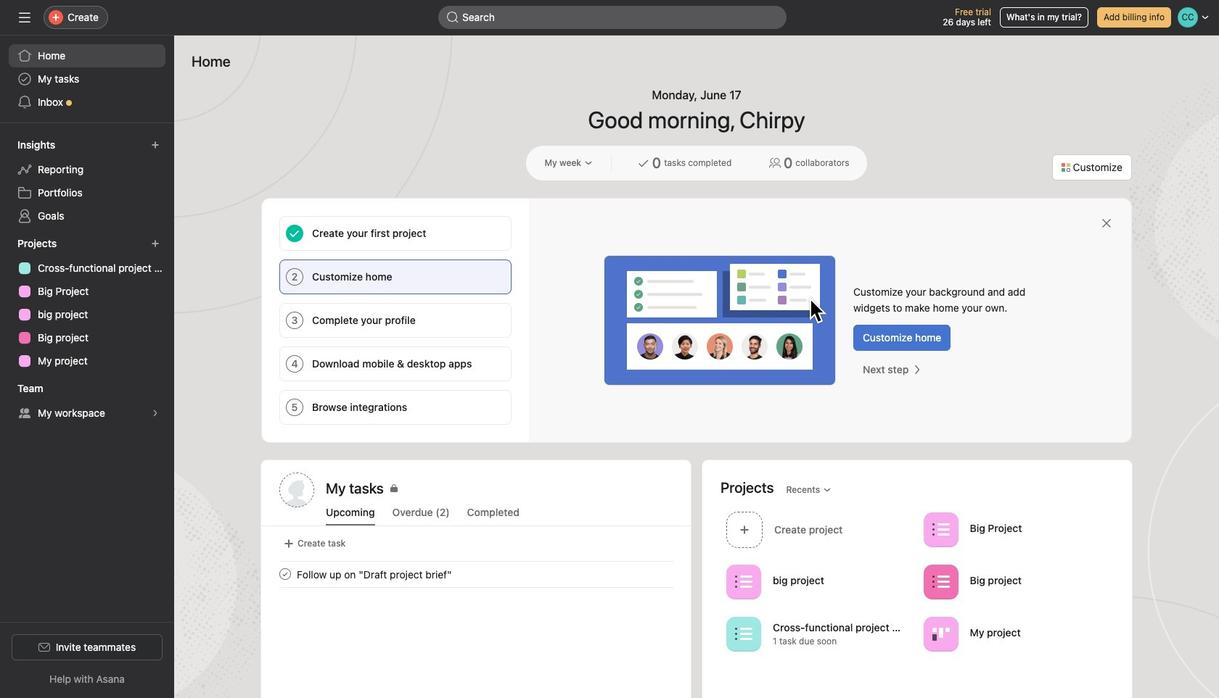 Task type: locate. For each thing, give the bounding box(es) containing it.
0 horizontal spatial list item
[[262, 562, 691, 588]]

1 vertical spatial list image
[[735, 574, 752, 591]]

see details, my workspace image
[[151, 409, 160, 418]]

0 vertical spatial list item
[[721, 508, 918, 552]]

list box
[[438, 6, 787, 29]]

list image
[[932, 521, 949, 539], [735, 574, 752, 591], [735, 626, 752, 643]]

mark complete image
[[276, 566, 294, 583]]

1 vertical spatial list item
[[262, 562, 691, 588]]

Mark complete checkbox
[[276, 566, 294, 583]]

close image
[[1101, 218, 1112, 229]]

2 vertical spatial list image
[[735, 626, 752, 643]]

new insights image
[[151, 141, 160, 149]]

list item
[[721, 508, 918, 552], [262, 562, 691, 588]]

hide sidebar image
[[19, 12, 30, 23]]

board image
[[932, 626, 949, 643]]



Task type: describe. For each thing, give the bounding box(es) containing it.
teams element
[[0, 376, 174, 428]]

1 horizontal spatial list item
[[721, 508, 918, 552]]

list image
[[932, 574, 949, 591]]

projects element
[[0, 231, 174, 376]]

insights element
[[0, 132, 174, 231]]

0 vertical spatial list image
[[932, 521, 949, 539]]

add profile photo image
[[279, 473, 314, 508]]

global element
[[0, 36, 174, 123]]

isinverse image
[[447, 12, 459, 23]]

new project or portfolio image
[[151, 239, 160, 248]]



Task type: vqa. For each thing, say whether or not it's contained in the screenshot.
'Projects' ELEMENT
yes



